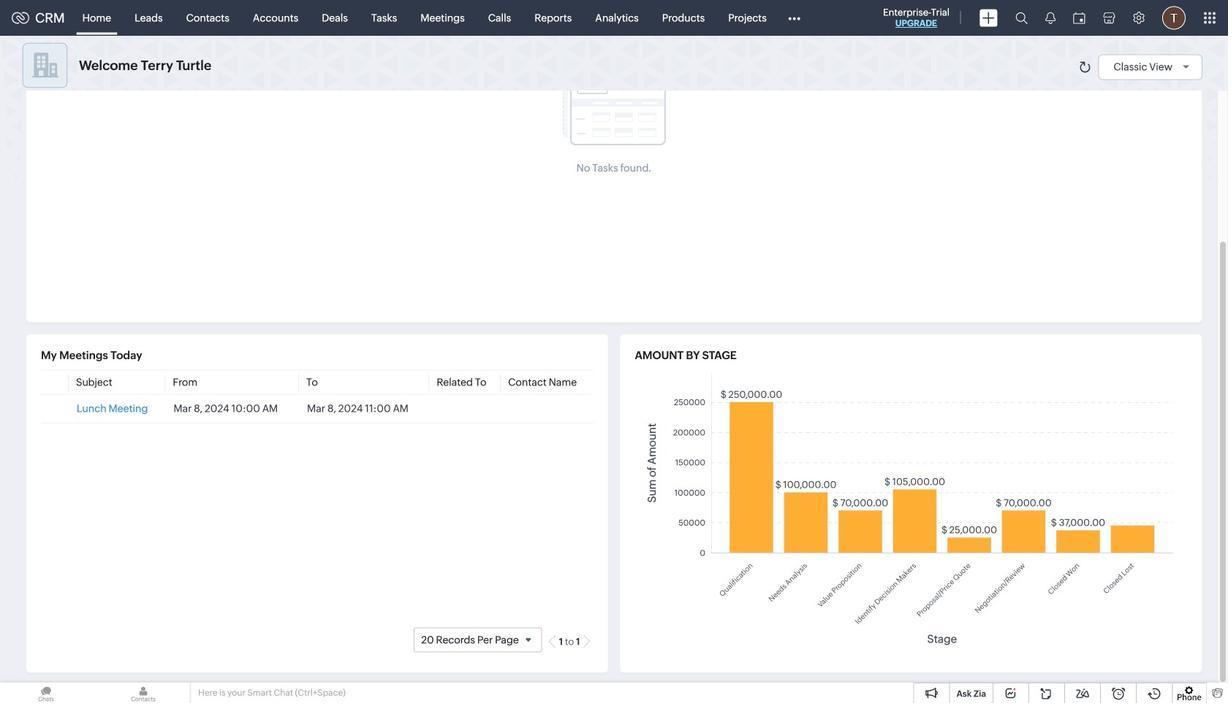 Task type: locate. For each thing, give the bounding box(es) containing it.
create menu element
[[971, 0, 1007, 35]]

search element
[[1007, 0, 1037, 36]]

create menu image
[[980, 9, 998, 27]]

profile element
[[1154, 0, 1195, 35]]

signals image
[[1045, 12, 1056, 24]]

logo image
[[12, 12, 29, 24]]



Task type: describe. For each thing, give the bounding box(es) containing it.
signals element
[[1037, 0, 1064, 36]]

chats image
[[0, 684, 92, 704]]

contacts image
[[97, 684, 189, 704]]

Other Modules field
[[778, 6, 810, 30]]

calendar image
[[1073, 12, 1086, 24]]

search image
[[1015, 12, 1028, 24]]

profile image
[[1162, 6, 1186, 30]]



Task type: vqa. For each thing, say whether or not it's contained in the screenshot.
the Search image
yes



